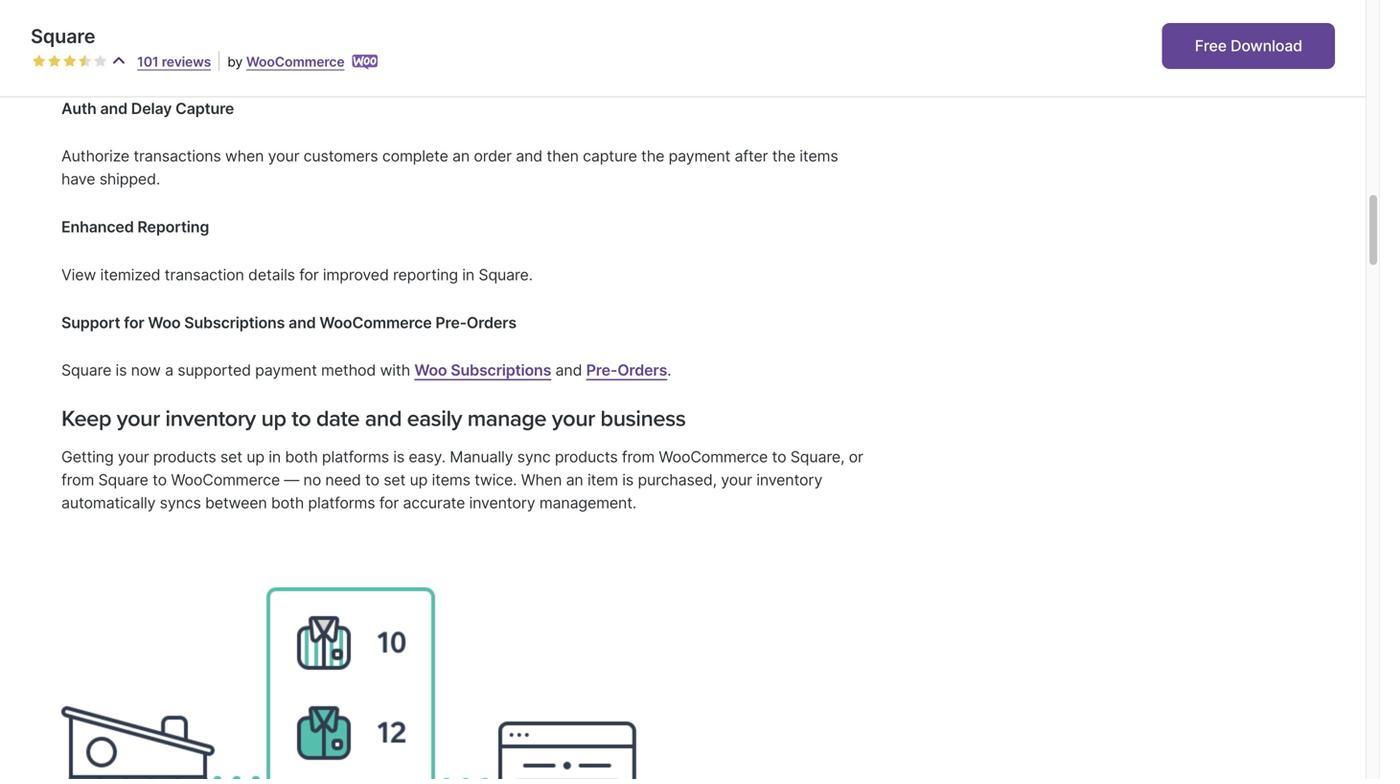 Task type: locate. For each thing, give the bounding box(es) containing it.
items
[[800, 147, 838, 166], [432, 471, 471, 490]]

square up automatically
[[98, 471, 148, 490]]

0 horizontal spatial methods
[[61, 51, 124, 70]]

payment
[[413, 28, 475, 47], [755, 28, 817, 47], [669, 147, 731, 166], [255, 361, 317, 380]]

your right the purchased,
[[721, 471, 753, 490]]

subscriptions up supported
[[184, 313, 285, 332]]

when down capture
[[225, 147, 264, 166]]

getting your products set up in both platforms is easy. manually sync products from woocommerce to square, or from square to woocommerce — no need to set up items twic
[[61, 448, 864, 490]]

0 horizontal spatial products
[[153, 448, 216, 467]]

methods down recurring
[[61, 51, 124, 70]]

up up between in the left bottom of the page
[[247, 448, 265, 467]]

now up "identification"
[[242, 28, 272, 47]]

free download
[[1195, 36, 1303, 55]]

to right need
[[365, 471, 380, 490]]

capture
[[583, 147, 637, 166]]

is
[[116, 361, 127, 380], [393, 448, 405, 467], [623, 471, 634, 490]]

their left saved
[[672, 28, 704, 47]]

and left add
[[546, 28, 573, 47]]

woo up a
[[148, 313, 181, 332]]

customers
[[133, 28, 208, 47], [304, 147, 378, 166]]

enhanced reporting
[[61, 218, 209, 236]]

payment down 'support for woo subscriptions and woocommerce pre-orders'
[[255, 361, 317, 380]]

0 horizontal spatial customers
[[133, 28, 208, 47]]

0 horizontal spatial orders
[[467, 313, 517, 332]]

set up accurate
[[384, 471, 406, 490]]

platforms
[[322, 448, 389, 467], [308, 494, 375, 513]]

your right getting
[[118, 448, 149, 467]]

download
[[1231, 36, 1303, 55]]

the
[[641, 147, 665, 166], [772, 147, 796, 166]]

woo right with
[[415, 361, 447, 380]]

1 vertical spatial both
[[271, 494, 304, 513]]

square.
[[479, 266, 533, 284]]

1 vertical spatial now
[[131, 361, 161, 380]]

up up the —
[[261, 406, 286, 432]]

2 horizontal spatial inventory
[[757, 471, 823, 490]]

0 vertical spatial from
[[622, 448, 655, 467]]

for inside recurring customers can now securely save their payment methods and add labels to their saved payment methods for easy identification when choosing how to pay.
[[128, 51, 148, 70]]

order
[[474, 147, 512, 166]]

products up the item
[[555, 448, 618, 467]]

h
[[87, 99, 97, 118]]

rate product 5 stars image
[[94, 55, 107, 68]]

e. when an item is purchased, your inventory automatically syncs between both platforms for accurate inventory management.
[[61, 471, 823, 513]]

2 vertical spatial is
[[623, 471, 634, 490]]

keep your inventory up to date and easily manage your business
[[61, 406, 686, 432]]

is right the item
[[623, 471, 634, 490]]

pay.
[[449, 51, 479, 70]]

1 vertical spatial an
[[566, 471, 584, 490]]

0 horizontal spatial inventory
[[165, 406, 256, 432]]

up
[[261, 406, 286, 432], [247, 448, 265, 467], [410, 471, 428, 490]]

0 vertical spatial customers
[[133, 28, 208, 47]]

e.
[[504, 471, 517, 490]]

easily
[[407, 406, 462, 432]]

1 vertical spatial up
[[247, 448, 265, 467]]

manually
[[450, 448, 513, 467]]

an
[[453, 147, 470, 166], [566, 471, 584, 490]]

your inside the e. when an item is purchased, your inventory automatically syncs between both platforms for accurate inventory management.
[[721, 471, 753, 490]]

to left pay.
[[431, 51, 445, 70]]

their up how
[[377, 28, 409, 47]]

customers up easy
[[133, 28, 208, 47]]

an left order
[[453, 147, 470, 166]]

set
[[220, 448, 242, 467], [384, 471, 406, 490]]

0 vertical spatial an
[[453, 147, 470, 166]]

0 horizontal spatial in
[[269, 448, 281, 467]]

1 vertical spatial is
[[393, 448, 405, 467]]

items inside authorize transactions when your customers complete an order and then capture the payment after the items have shipped.
[[800, 147, 838, 166]]

0 horizontal spatial when
[[225, 147, 264, 166]]

0 vertical spatial woo
[[148, 313, 181, 332]]

1 horizontal spatial subscriptions
[[451, 361, 552, 380]]

0 vertical spatial items
[[800, 147, 838, 166]]

orders
[[467, 313, 517, 332], [618, 361, 668, 380]]

1 vertical spatial when
[[225, 147, 264, 166]]

saved
[[709, 28, 751, 47]]

2 their from the left
[[672, 28, 704, 47]]

0 horizontal spatial subscriptions
[[184, 313, 285, 332]]

0 vertical spatial orders
[[467, 313, 517, 332]]

by woocommerce
[[227, 54, 345, 70]]

to
[[654, 28, 668, 47], [431, 51, 445, 70], [292, 406, 311, 432], [772, 448, 787, 467], [153, 471, 167, 490], [365, 471, 380, 490]]

inventory down e.
[[469, 494, 535, 513]]

in
[[462, 266, 475, 284], [269, 448, 281, 467]]

1 horizontal spatial orders
[[618, 361, 668, 380]]

both
[[285, 448, 318, 467], [271, 494, 304, 513]]

and
[[546, 28, 573, 47], [100, 99, 128, 118], [516, 147, 543, 166], [289, 313, 316, 332], [556, 361, 582, 380], [365, 406, 402, 432]]

items right 'after'
[[800, 147, 838, 166]]

twic
[[475, 471, 504, 490]]

1 horizontal spatial in
[[462, 266, 475, 284]]

inventory down the square,
[[757, 471, 823, 490]]

methods
[[479, 28, 542, 47], [61, 51, 124, 70]]

1 vertical spatial customers
[[304, 147, 378, 166]]

square
[[31, 24, 95, 48], [61, 361, 111, 380], [98, 471, 148, 490]]

1 horizontal spatial their
[[672, 28, 704, 47]]

0 vertical spatial when
[[285, 51, 324, 70]]

from down getting
[[61, 471, 94, 490]]

and left then
[[516, 147, 543, 166]]

1 horizontal spatial is
[[393, 448, 405, 467]]

for left easy
[[128, 51, 148, 70]]

0 vertical spatial square
[[31, 24, 95, 48]]

1 vertical spatial items
[[432, 471, 471, 490]]

is left a
[[116, 361, 127, 380]]

both up the —
[[285, 448, 318, 467]]

1 horizontal spatial now
[[242, 28, 272, 47]]

and inside recurring customers can now securely save their payment methods and add labels to their saved payment methods for easy identification when choosing how to pay.
[[546, 28, 573, 47]]

pre- up business
[[586, 361, 618, 380]]

0 horizontal spatial from
[[61, 471, 94, 490]]

when
[[285, 51, 324, 70], [225, 147, 264, 166]]

inventory down supported
[[165, 406, 256, 432]]

0 horizontal spatial the
[[641, 147, 665, 166]]

2 vertical spatial up
[[410, 471, 428, 490]]

1 horizontal spatial an
[[566, 471, 584, 490]]

the right 'after'
[[772, 147, 796, 166]]

free
[[1195, 36, 1227, 55]]

platforms inside the e. when an item is purchased, your inventory automatically syncs between both platforms for accurate inventory management.
[[308, 494, 375, 513]]

0 vertical spatial up
[[261, 406, 286, 432]]

for
[[128, 51, 148, 70], [299, 266, 319, 284], [124, 313, 144, 332], [379, 494, 399, 513]]

1 vertical spatial methods
[[61, 51, 124, 70]]

square up 'rate product 3 stars' icon
[[31, 24, 95, 48]]

between
[[205, 494, 267, 513]]

orders up woo subscriptions link
[[467, 313, 517, 332]]

1 vertical spatial square
[[61, 361, 111, 380]]

1 vertical spatial pre-
[[586, 361, 618, 380]]

2 vertical spatial inventory
[[469, 494, 535, 513]]

0 horizontal spatial their
[[377, 28, 409, 47]]

2 products from the left
[[555, 448, 618, 467]]

subscriptions up the manage on the bottom of the page
[[451, 361, 552, 380]]

when down securely
[[285, 51, 324, 70]]

pre- down reporting on the left of page
[[436, 313, 467, 332]]

to up 'syncs'
[[153, 471, 167, 490]]

1 horizontal spatial products
[[555, 448, 618, 467]]

woocommerce up square is now a supported payment method with woo subscriptions and pre-orders .
[[320, 313, 432, 332]]

their
[[377, 28, 409, 47], [672, 28, 704, 47]]

when
[[521, 471, 562, 490]]

products up 'syncs'
[[153, 448, 216, 467]]

pre-
[[436, 313, 467, 332], [586, 361, 618, 380]]

woo
[[148, 313, 181, 332], [415, 361, 447, 380]]

items inside getting your products set up in both platforms is easy. manually sync products from woocommerce to square, or from square to woocommerce — no need to set up items twic
[[432, 471, 471, 490]]

is left 'easy.'
[[393, 448, 405, 467]]

transaction
[[165, 266, 244, 284]]

1 vertical spatial set
[[384, 471, 406, 490]]

2 vertical spatial square
[[98, 471, 148, 490]]

0 horizontal spatial set
[[220, 448, 242, 467]]

improved
[[323, 266, 389, 284]]

0 vertical spatial now
[[242, 28, 272, 47]]

an up "management." on the left of page
[[566, 471, 584, 490]]

0 horizontal spatial an
[[453, 147, 470, 166]]

woocommerce link
[[246, 54, 345, 70]]

now left a
[[131, 361, 161, 380]]

an inside the e. when an item is purchased, your inventory automatically syncs between both platforms for accurate inventory management.
[[566, 471, 584, 490]]

for left accurate
[[379, 494, 399, 513]]

customers inside recurring customers can now securely save their payment methods and add labels to their saved payment methods for easy identification when choosing how to pay.
[[133, 28, 208, 47]]

platforms up need
[[322, 448, 389, 467]]

0 vertical spatial both
[[285, 448, 318, 467]]

square for square
[[31, 24, 95, 48]]

up down 'easy.'
[[410, 471, 428, 490]]

both inside getting your products set up in both platforms is easy. manually sync products from woocommerce to square, or from square to woocommerce — no need to set up items twic
[[285, 448, 318, 467]]

products
[[153, 448, 216, 467], [555, 448, 618, 467]]

customers left complete
[[304, 147, 378, 166]]

payment left 'after'
[[669, 147, 731, 166]]

inventory
[[165, 406, 256, 432], [757, 471, 823, 490], [469, 494, 535, 513]]

subscriptions
[[184, 313, 285, 332], [451, 361, 552, 380]]

from down business
[[622, 448, 655, 467]]

0 horizontal spatial items
[[432, 471, 471, 490]]

1 horizontal spatial the
[[772, 147, 796, 166]]

1 vertical spatial in
[[269, 448, 281, 467]]

0 vertical spatial methods
[[479, 28, 542, 47]]

recurring
[[61, 28, 129, 47]]

1 horizontal spatial items
[[800, 147, 838, 166]]

both down the —
[[271, 494, 304, 513]]

2 horizontal spatial is
[[623, 471, 634, 490]]

1 their from the left
[[377, 28, 409, 47]]

from
[[622, 448, 655, 467], [61, 471, 94, 490]]

the right capture
[[641, 147, 665, 166]]

1 vertical spatial platforms
[[308, 494, 375, 513]]

platforms down need
[[308, 494, 375, 513]]

no
[[304, 471, 321, 490]]

square down support
[[61, 361, 111, 380]]

0 horizontal spatial is
[[116, 361, 127, 380]]

1 vertical spatial woo
[[415, 361, 447, 380]]

1 vertical spatial orders
[[618, 361, 668, 380]]

orders up business
[[618, 361, 668, 380]]

1 horizontal spatial from
[[622, 448, 655, 467]]

now
[[242, 28, 272, 47], [131, 361, 161, 380]]

save
[[340, 28, 373, 47]]

1 horizontal spatial pre-
[[586, 361, 618, 380]]

purchased,
[[638, 471, 717, 490]]

methods left add
[[479, 28, 542, 47]]

now inside recurring customers can now securely save their payment methods and add labels to their saved payment methods for easy identification when choosing how to pay.
[[242, 28, 272, 47]]

set up between in the left bottom of the page
[[220, 448, 242, 467]]

your right the manage on the bottom of the page
[[552, 406, 595, 432]]

developed by woocommerce image
[[352, 55, 378, 70]]

customers inside authorize transactions when your customers complete an order and then capture the payment after the items have shipped.
[[304, 147, 378, 166]]

2 the from the left
[[772, 147, 796, 166]]

supported
[[178, 361, 251, 380]]

your down by woocommerce
[[268, 147, 299, 166]]

1 horizontal spatial when
[[285, 51, 324, 70]]

0 horizontal spatial pre-
[[436, 313, 467, 332]]

1 the from the left
[[641, 147, 665, 166]]

items up accurate
[[432, 471, 471, 490]]

0 vertical spatial platforms
[[322, 448, 389, 467]]

payment right saved
[[755, 28, 817, 47]]

1 horizontal spatial customers
[[304, 147, 378, 166]]



Task type: vqa. For each thing, say whether or not it's contained in the screenshot.
the Nevada option
no



Task type: describe. For each thing, give the bounding box(es) containing it.
0 vertical spatial set
[[220, 448, 242, 467]]

1 vertical spatial inventory
[[757, 471, 823, 490]]

and right h
[[100, 99, 128, 118]]

recurring customers can now securely save their payment methods and add labels to their saved payment methods for easy identification when choosing how to pay.
[[61, 28, 817, 70]]

sync
[[517, 448, 551, 467]]

automatically
[[61, 494, 156, 513]]

square inside getting your products set up in both platforms is easy. manually sync products from woocommerce to square, or from square to woocommerce — no need to set up items twic
[[98, 471, 148, 490]]

payment up pay.
[[413, 28, 475, 47]]

is inside getting your products set up in both platforms is easy. manually sync products from woocommerce to square, or from square to woocommerce — no need to set up items twic
[[393, 448, 405, 467]]

support for woo subscriptions and woocommerce pre-orders
[[61, 313, 517, 332]]

after
[[735, 147, 768, 166]]

rate product 3 stars image
[[63, 55, 77, 68]]

0 horizontal spatial woo
[[148, 313, 181, 332]]

and right date
[[365, 406, 402, 432]]

reporting
[[138, 218, 209, 236]]

1 horizontal spatial woo
[[415, 361, 447, 380]]

enhanced
[[61, 218, 134, 236]]

0 vertical spatial in
[[462, 266, 475, 284]]

view itemized transaction details for improved reporting in square.
[[61, 266, 533, 284]]

support
[[61, 313, 120, 332]]

aut h and delay capture
[[61, 99, 234, 118]]

0 vertical spatial subscriptions
[[184, 313, 285, 332]]

a
[[165, 361, 173, 380]]

accurate
[[403, 494, 465, 513]]

an inside authorize transactions when your customers complete an order and then capture the payment after the items have shipped.
[[453, 147, 470, 166]]

and inside authorize transactions when your customers complete an order and then capture the payment after the items have shipped.
[[516, 147, 543, 166]]

need
[[325, 471, 361, 490]]

date
[[316, 406, 360, 432]]

have
[[61, 170, 95, 189]]

platforms inside getting your products set up in both platforms is easy. manually sync products from woocommerce to square, or from square to woocommerce — no need to set up items twic
[[322, 448, 389, 467]]

free download link
[[1163, 23, 1336, 69]]

syncs
[[160, 494, 201, 513]]

complete
[[382, 147, 448, 166]]

can
[[212, 28, 238, 47]]

rate product 4 stars image
[[79, 55, 92, 68]]

0 vertical spatial pre-
[[436, 313, 467, 332]]

to right labels
[[654, 28, 668, 47]]

or
[[849, 448, 864, 467]]

—
[[284, 471, 299, 490]]

0 horizontal spatial now
[[131, 361, 161, 380]]

choosing
[[328, 51, 393, 70]]

1 vertical spatial from
[[61, 471, 94, 490]]

for right details
[[299, 266, 319, 284]]

details
[[248, 266, 295, 284]]

square,
[[791, 448, 845, 467]]

0 vertical spatial is
[[116, 361, 127, 380]]

keep
[[61, 406, 111, 432]]

to left date
[[292, 406, 311, 432]]

reviews
[[162, 54, 211, 70]]

square is now a supported payment method with woo subscriptions and pre-orders .
[[61, 361, 672, 380]]

by
[[227, 54, 243, 70]]

authorize transactions when your customers complete an order and then capture the payment after the items have shipped.
[[61, 147, 838, 189]]

1 horizontal spatial set
[[384, 471, 406, 490]]

101 reviews link
[[137, 54, 211, 70]]

your inside authorize transactions when your customers complete an order and then capture the payment after the items have shipped.
[[268, 147, 299, 166]]

capture
[[175, 99, 234, 118]]

woo subscriptions link
[[415, 361, 552, 380]]

manage
[[468, 406, 547, 432]]

securely
[[276, 28, 336, 47]]

rate product 2 stars image
[[48, 55, 61, 68]]

easy.
[[409, 448, 446, 467]]

101 reviews
[[137, 54, 211, 70]]

both inside the e. when an item is purchased, your inventory automatically syncs between both platforms for accurate inventory management.
[[271, 494, 304, 513]]

then
[[547, 147, 579, 166]]

1 horizontal spatial inventory
[[469, 494, 535, 513]]

for right support
[[124, 313, 144, 332]]

item
[[588, 471, 618, 490]]

rate product 1 star image
[[33, 55, 46, 68]]

reporting
[[393, 266, 458, 284]]

with
[[380, 361, 410, 380]]

woocommerce down securely
[[246, 54, 345, 70]]

shipped.
[[99, 170, 160, 189]]

0 vertical spatial inventory
[[165, 406, 256, 432]]

labels
[[608, 28, 650, 47]]

easy
[[152, 51, 185, 70]]

identification
[[189, 51, 281, 70]]

woocommerce up between in the left bottom of the page
[[171, 471, 280, 490]]

when inside authorize transactions when your customers complete an order and then capture the payment after the items have shipped.
[[225, 147, 264, 166]]

aut
[[61, 99, 87, 118]]

getting
[[61, 448, 114, 467]]

payment inside authorize transactions when your customers complete an order and then capture the payment after the items have shipped.
[[669, 147, 731, 166]]

and down view itemized transaction details for improved reporting in square.
[[289, 313, 316, 332]]

101
[[137, 54, 159, 70]]

when inside recurring customers can now securely save their payment methods and add labels to their saved payment methods for easy identification when choosing how to pay.
[[285, 51, 324, 70]]

how
[[397, 51, 427, 70]]

1 horizontal spatial methods
[[479, 28, 542, 47]]

1 vertical spatial subscriptions
[[451, 361, 552, 380]]

is inside the e. when an item is purchased, your inventory automatically syncs between both platforms for accurate inventory management.
[[623, 471, 634, 490]]

to left the square,
[[772, 448, 787, 467]]

business
[[601, 406, 686, 432]]

delay
[[131, 99, 172, 118]]

your right keep
[[117, 406, 160, 432]]

woocommerce up the purchased,
[[659, 448, 768, 467]]

square for square is now a supported payment method with woo subscriptions and pre-orders .
[[61, 361, 111, 380]]

in inside getting your products set up in both platforms is easy. manually sync products from woocommerce to square, or from square to woocommerce — no need to set up items twic
[[269, 448, 281, 467]]

view
[[61, 266, 96, 284]]

for inside the e. when an item is purchased, your inventory automatically syncs between both platforms for accurate inventory management.
[[379, 494, 399, 513]]

.
[[668, 361, 672, 380]]

and left pre-orders link
[[556, 361, 582, 380]]

management.
[[540, 494, 637, 513]]

1 products from the left
[[153, 448, 216, 467]]

method
[[321, 361, 376, 380]]

transactions
[[134, 147, 221, 166]]

authorize
[[61, 147, 129, 166]]

your inside getting your products set up in both platforms is easy. manually sync products from woocommerce to square, or from square to woocommerce — no need to set up items twic
[[118, 448, 149, 467]]

add
[[577, 28, 604, 47]]

itemized
[[100, 266, 160, 284]]

pre-orders link
[[586, 361, 668, 380]]



